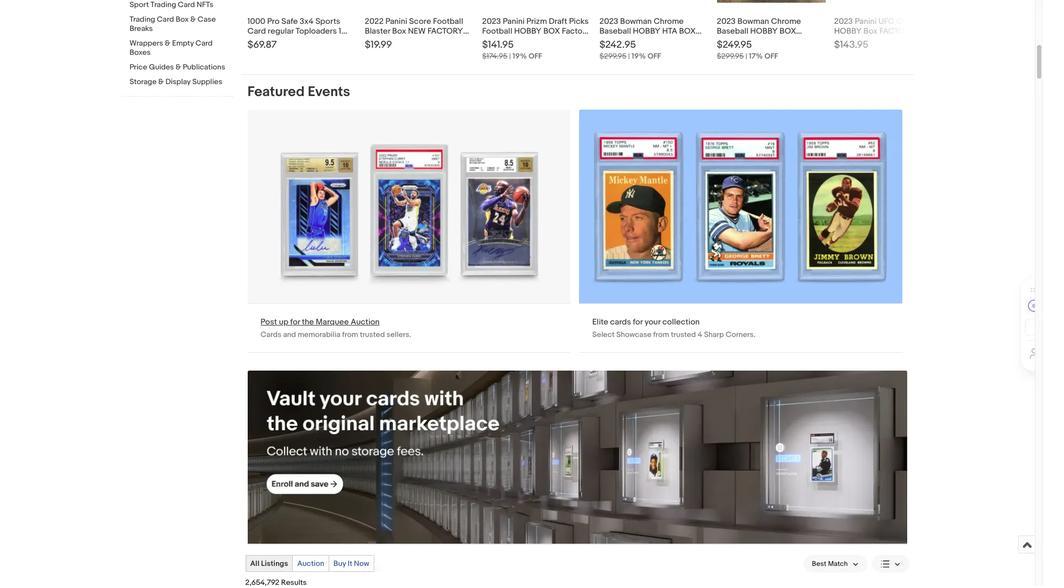 Task type: locate. For each thing, give the bounding box(es) containing it.
1 horizontal spatial panini
[[503, 16, 525, 27]]

off inside $141.95 $174.95 | 19% off
[[529, 52, 542, 61]]

card right empty
[[195, 39, 213, 48]]

auction inside post up for the marquee auction cards and memorabilia from trusted sellers.
[[351, 317, 380, 328]]

off
[[529, 52, 542, 61], [648, 52, 661, 61], [765, 52, 778, 61]]

0 horizontal spatial box
[[543, 26, 560, 37]]

19% inside $242.95 $299.95 | 19% off
[[632, 52, 646, 61]]

2 autos from the left
[[780, 36, 802, 46]]

|
[[509, 52, 511, 61], [628, 52, 630, 61], [745, 52, 747, 61]]

2 right packs
[[895, 36, 900, 46]]

for inside post up for the marquee auction cards and memorabilia from trusted sellers.
[[290, 317, 300, 328]]

chrome down 2023 bowman chrome baseball hobby box factory sealed 2 autos image
[[771, 16, 801, 27]]

2023 bowman chrome baseball hobby box factory sealed 2 autos
[[717, 16, 802, 46]]

elite cards for your collection select showcase from trusted 4 sharp corners.
[[592, 317, 755, 340]]

off down autos
[[529, 52, 542, 61]]

0 horizontal spatial sealed
[[365, 36, 394, 46]]

and
[[283, 330, 296, 340]]

0 horizontal spatial auction
[[297, 560, 324, 569]]

| right $174.95
[[509, 52, 511, 61]]

1 horizontal spatial sealed
[[834, 36, 863, 46]]

2022 panini score football blaster box new factory sealed image
[[365, 0, 473, 6]]

hobby inside the 2023 bowman chrome baseball hobby hta box factory sealed 3 autos
[[633, 26, 660, 37]]

football right score
[[433, 16, 463, 27]]

bowman up $242.95 $299.95 | 19% off
[[620, 16, 652, 27]]

autos right 3 in the right top of the page
[[663, 36, 685, 46]]

1 horizontal spatial trusted
[[671, 330, 696, 340]]

0 horizontal spatial autos
[[663, 36, 685, 46]]

factory
[[562, 26, 590, 37], [599, 36, 627, 46], [717, 36, 744, 46]]

1 hobby from the left
[[514, 26, 542, 37]]

0 horizontal spatial 2
[[774, 36, 778, 46]]

auction right "marquee"
[[351, 317, 380, 328]]

it
[[348, 560, 352, 569]]

1 horizontal spatial off
[[648, 52, 661, 61]]

trading down sport
[[130, 15, 155, 24]]

1 for from the left
[[290, 317, 300, 328]]

0 horizontal spatial panini
[[385, 16, 407, 27]]

auction
[[351, 317, 380, 328], [297, 560, 324, 569]]

2 inside 2023 bowman chrome baseball hobby box factory sealed 2 autos
[[774, 36, 778, 46]]

baseball inside the 2023 bowman chrome baseball hobby hta box factory sealed 3 autos
[[599, 26, 631, 37]]

2023 up $242.95
[[599, 16, 618, 27]]

sealed up $174.95
[[482, 36, 508, 46]]

2 trusted from the left
[[671, 330, 696, 340]]

bowman inside the 2023 bowman chrome baseball hobby hta box factory sealed 3 autos
[[620, 16, 652, 27]]

all
[[250, 560, 259, 569]]

2 sealed from the left
[[629, 36, 655, 46]]

autos
[[663, 36, 685, 46], [780, 36, 802, 46], [902, 36, 923, 46]]

football inside 2023 panini prizm draft picks football hobby box factory sealed 4 autos
[[482, 26, 512, 37]]

$69.87 link
[[247, 0, 356, 63]]

1 chrome from the left
[[654, 16, 684, 27]]

factory
[[427, 26, 463, 37], [879, 26, 915, 37]]

19% inside $141.95 $174.95 | 19% off
[[513, 52, 527, 61]]

2023 for $141.95
[[482, 16, 501, 27]]

2 horizontal spatial sealed
[[746, 36, 772, 46]]

for right up
[[290, 317, 300, 328]]

for up showcase
[[633, 317, 643, 328]]

1 horizontal spatial chrome
[[771, 16, 801, 27]]

1 factory from the left
[[427, 26, 463, 37]]

2 $299.95 from the left
[[717, 52, 744, 61]]

panini
[[385, 16, 407, 27], [503, 16, 525, 27], [855, 16, 877, 27]]

2 19% from the left
[[632, 52, 646, 61]]

factory right the new
[[427, 26, 463, 37]]

sealed
[[482, 36, 508, 46], [629, 36, 655, 46], [746, 36, 772, 46]]

0 horizontal spatial for
[[290, 317, 300, 328]]

hobby for $143.95
[[834, 26, 862, 37]]

from inside post up for the marquee auction cards and memorabilia from trusted sellers.
[[342, 330, 358, 340]]

2 2 from the left
[[895, 36, 900, 46]]

0 horizontal spatial 19%
[[513, 52, 527, 61]]

1 horizontal spatial autos
[[780, 36, 802, 46]]

trusted left sellers.
[[360, 330, 385, 340]]

sealed left 3 in the right top of the page
[[629, 36, 655, 46]]

panini inside 2022 panini score football blaster box new factory sealed
[[385, 16, 407, 27]]

score
[[409, 16, 431, 27]]

picks
[[569, 16, 589, 27]]

hobby up $249.95 $299.95 | 17% off
[[750, 26, 778, 37]]

best match
[[812, 560, 848, 569]]

factory down "2023 panini ufc chronicles hobby box factory sealed 6 packs 2 autos" image on the top of the page
[[879, 26, 915, 37]]

& left empty
[[165, 39, 170, 48]]

autos down chronicles
[[902, 36, 923, 46]]

2023 inside 2023 panini prizm draft picks football hobby box factory sealed 4 autos
[[482, 16, 501, 27]]

2023 inside 2023 bowman chrome baseball hobby box factory sealed 2 autos
[[717, 16, 736, 27]]

price
[[130, 62, 147, 72]]

baseball up $249.95
[[717, 26, 748, 37]]

$174.95
[[482, 52, 507, 61]]

3 sealed from the left
[[746, 36, 772, 46]]

1 horizontal spatial from
[[653, 330, 669, 340]]

draft
[[549, 16, 567, 27]]

| inside $249.95 $299.95 | 17% off
[[745, 52, 747, 61]]

marquee
[[316, 317, 349, 328]]

0 horizontal spatial baseball
[[599, 26, 631, 37]]

hobby up $141.95 $174.95 | 19% off
[[514, 26, 542, 37]]

1 baseball from the left
[[599, 26, 631, 37]]

3 box from the left
[[780, 26, 796, 37]]

factory inside 2023 bowman chrome baseball hobby box factory sealed 2 autos
[[717, 36, 744, 46]]

box left the new
[[392, 26, 406, 37]]

0 horizontal spatial off
[[529, 52, 542, 61]]

hobby inside 2023 panini ufc chronicles hobby box factory sealed 6 packs 2 autos
[[834, 26, 862, 37]]

$299.95 for $249.95
[[717, 52, 744, 61]]

1 horizontal spatial 19%
[[632, 52, 646, 61]]

&
[[190, 15, 196, 24], [165, 39, 170, 48], [176, 62, 181, 72], [158, 77, 164, 86]]

1 off from the left
[[529, 52, 542, 61]]

2 | from the left
[[628, 52, 630, 61]]

breaks
[[130, 24, 153, 33]]

box down 2023 bowman chrome baseball hobby box factory sealed 2 autos image
[[780, 26, 796, 37]]

19% down autos
[[513, 52, 527, 61]]

sport trading card nfts link
[[130, 0, 233, 10]]

0 horizontal spatial factory
[[562, 26, 590, 37]]

case
[[198, 15, 216, 24]]

baseball inside 2023 bowman chrome baseball hobby box factory sealed 2 autos
[[717, 26, 748, 37]]

2 down 2023 bowman chrome baseball hobby box factory sealed 2 autos image
[[774, 36, 778, 46]]

2023 inside the 2023 bowman chrome baseball hobby hta box factory sealed 3 autos
[[599, 16, 618, 27]]

2 horizontal spatial box
[[780, 26, 796, 37]]

| left 17%
[[745, 52, 747, 61]]

0 horizontal spatial $299.95 text field
[[599, 52, 626, 61]]

3 | from the left
[[745, 52, 747, 61]]

chrome up 3 in the right top of the page
[[654, 16, 684, 27]]

1 horizontal spatial for
[[633, 317, 643, 328]]

box left ufc
[[863, 26, 878, 37]]

2 horizontal spatial |
[[745, 52, 747, 61]]

1 | from the left
[[509, 52, 511, 61]]

1 horizontal spatial |
[[628, 52, 630, 61]]

1 horizontal spatial football
[[482, 26, 512, 37]]

2 off from the left
[[648, 52, 661, 61]]

0 horizontal spatial box
[[176, 15, 189, 24]]

$141.95
[[482, 39, 514, 51]]

from down your
[[653, 330, 669, 340]]

1 horizontal spatial 2
[[895, 36, 900, 46]]

1 sealed from the left
[[482, 36, 508, 46]]

4
[[510, 36, 515, 46], [698, 330, 702, 340]]

2 bowman from the left
[[737, 16, 769, 27]]

2 panini from the left
[[503, 16, 525, 27]]

buy
[[333, 560, 346, 569]]

2023 bowman chrome baseball hobby box factory sealed 2 autos image
[[717, 0, 825, 3]]

1 horizontal spatial factory
[[879, 26, 915, 37]]

factory inside the 2023 bowman chrome baseball hobby hta box factory sealed 3 autos
[[599, 36, 627, 46]]

1 trusted from the left
[[360, 330, 385, 340]]

box inside sport trading card nfts trading card box & case breaks wrappers & empty card boxes price guides & publications storage & display supplies
[[176, 15, 189, 24]]

1 horizontal spatial auction
[[351, 317, 380, 328]]

$299.95 inside $249.95 $299.95 | 17% off
[[717, 52, 744, 61]]

1 vertical spatial 4
[[698, 330, 702, 340]]

panini left 'prizm'
[[503, 16, 525, 27]]

bowman down 2023 bowman chrome baseball hobby box factory sealed 2 autos image
[[737, 16, 769, 27]]

| inside $242.95 $299.95 | 19% off
[[628, 52, 630, 61]]

post
[[260, 317, 277, 328]]

$299.95 down $249.95
[[717, 52, 744, 61]]

$299.95 text field down $249.95
[[717, 52, 744, 61]]

storage
[[130, 77, 157, 86]]

1 horizontal spatial sealed
[[629, 36, 655, 46]]

2023 for $249.95
[[717, 16, 736, 27]]

off for $249.95
[[765, 52, 778, 61]]

1 horizontal spatial box
[[679, 26, 696, 37]]

0 horizontal spatial chrome
[[654, 16, 684, 27]]

1 2023 from the left
[[482, 16, 501, 27]]

3 panini from the left
[[855, 16, 877, 27]]

3 2023 from the left
[[717, 16, 736, 27]]

off down 3 in the right top of the page
[[648, 52, 661, 61]]

1 sealed from the left
[[365, 36, 394, 46]]

now
[[354, 560, 369, 569]]

0 horizontal spatial football
[[433, 16, 463, 27]]

hobby
[[514, 26, 542, 37], [633, 26, 660, 37], [750, 26, 778, 37], [834, 26, 862, 37]]

baseball
[[599, 26, 631, 37], [717, 26, 748, 37]]

1 bowman from the left
[[620, 16, 652, 27]]

2 horizontal spatial autos
[[902, 36, 923, 46]]

football
[[433, 16, 463, 27], [482, 26, 512, 37]]

2 sealed from the left
[[834, 36, 863, 46]]

for inside elite cards for your collection select showcase from trusted 4 sharp corners.
[[633, 317, 643, 328]]

2 factory from the left
[[879, 26, 915, 37]]

sealed
[[365, 36, 394, 46], [834, 36, 863, 46]]

1 panini from the left
[[385, 16, 407, 27]]

trusted inside elite cards for your collection select showcase from trusted 4 sharp corners.
[[671, 330, 696, 340]]

1 from from the left
[[342, 330, 358, 340]]

0 vertical spatial 4
[[510, 36, 515, 46]]

listings
[[261, 560, 288, 569]]

1 horizontal spatial card
[[178, 0, 195, 9]]

off inside $242.95 $299.95 | 19% off
[[648, 52, 661, 61]]

for for up
[[290, 317, 300, 328]]

0 horizontal spatial sealed
[[482, 36, 508, 46]]

factory inside 2022 panini score football blaster box new factory sealed
[[427, 26, 463, 37]]

1 vertical spatial auction
[[297, 560, 324, 569]]

box for $143.95
[[863, 26, 878, 37]]

panini for $143.95
[[855, 16, 877, 27]]

$249.95 $299.95 | 17% off
[[717, 39, 778, 61]]

from
[[342, 330, 358, 340], [653, 330, 669, 340]]

panini up 6
[[855, 16, 877, 27]]

| for $141.95
[[509, 52, 511, 61]]

0 horizontal spatial factory
[[427, 26, 463, 37]]

2023 up $143.95
[[834, 16, 853, 27]]

$299.95 for $242.95
[[599, 52, 626, 61]]

4 hobby from the left
[[834, 26, 862, 37]]

trading right sport
[[151, 0, 176, 9]]

3 hobby from the left
[[750, 26, 778, 37]]

sport trading card nfts trading card box & case breaks wrappers & empty card boxes price guides & publications storage & display supplies
[[130, 0, 225, 86]]

1 horizontal spatial baseball
[[717, 26, 748, 37]]

hobby up $143.95
[[834, 26, 862, 37]]

1 $299.95 from the left
[[599, 52, 626, 61]]

from down "marquee"
[[342, 330, 358, 340]]

off right 17%
[[765, 52, 778, 61]]

None text field
[[247, 110, 571, 353], [579, 110, 902, 353], [247, 110, 571, 353], [579, 110, 902, 353]]

19%
[[513, 52, 527, 61], [632, 52, 646, 61]]

0 horizontal spatial bowman
[[620, 16, 652, 27]]

1 horizontal spatial factory
[[599, 36, 627, 46]]

None text field
[[247, 371, 907, 545]]

2 horizontal spatial card
[[195, 39, 213, 48]]

box inside 2023 panini ufc chronicles hobby box factory sealed 6 packs 2 autos
[[863, 26, 878, 37]]

| inside $141.95 $174.95 | 19% off
[[509, 52, 511, 61]]

3 off from the left
[[765, 52, 778, 61]]

| down $242.95
[[628, 52, 630, 61]]

$299.95 down $242.95
[[599, 52, 626, 61]]

2023 for $242.95
[[599, 16, 618, 27]]

sealed up 17%
[[746, 36, 772, 46]]

sharp
[[704, 330, 724, 340]]

baseball for $249.95
[[717, 26, 748, 37]]

1 $299.95 text field from the left
[[599, 52, 626, 61]]

panini right 2022
[[385, 16, 407, 27]]

2 baseball from the left
[[717, 26, 748, 37]]

2 hobby from the left
[[633, 26, 660, 37]]

1 box from the left
[[543, 26, 560, 37]]

2 horizontal spatial off
[[765, 52, 778, 61]]

bowman for $249.95
[[737, 16, 769, 27]]

baseball for $242.95
[[599, 26, 631, 37]]

$299.95 text field
[[599, 52, 626, 61], [717, 52, 744, 61]]

buy it now link
[[329, 557, 374, 572]]

19% down $242.95
[[632, 52, 646, 61]]

1 horizontal spatial bowman
[[737, 16, 769, 27]]

2023 inside 2023 panini ufc chronicles hobby box factory sealed 6 packs 2 autos
[[834, 16, 853, 27]]

0 horizontal spatial $299.95
[[599, 52, 626, 61]]

bowman inside 2023 bowman chrome baseball hobby box factory sealed 2 autos
[[737, 16, 769, 27]]

box right autos
[[543, 26, 560, 37]]

2 $299.95 text field from the left
[[717, 52, 744, 61]]

4 inside 2023 panini prizm draft picks football hobby box factory sealed 4 autos
[[510, 36, 515, 46]]

sealed left 6
[[834, 36, 863, 46]]

for
[[290, 317, 300, 328], [633, 317, 643, 328]]

trusted down collection
[[671, 330, 696, 340]]

1 autos from the left
[[663, 36, 685, 46]]

2 box from the left
[[679, 26, 696, 37]]

sealed down 2022
[[365, 36, 394, 46]]

box inside 2023 bowman chrome baseball hobby box factory sealed 2 autos
[[780, 26, 796, 37]]

guides
[[149, 62, 174, 72]]

0 horizontal spatial from
[[342, 330, 358, 340]]

autos down 2023 bowman chrome baseball hobby box factory sealed 2 autos image
[[780, 36, 802, 46]]

2 horizontal spatial factory
[[717, 36, 744, 46]]

sealed inside 2023 panini ufc chronicles hobby box factory sealed 6 packs 2 autos
[[834, 36, 863, 46]]

2023 up $249.95
[[717, 16, 736, 27]]

2023 panini ufc chronicles hobby box factory sealed 6 packs 2 autos
[[834, 16, 936, 46]]

2 for from the left
[[633, 317, 643, 328]]

post up for the marquee auction cards and memorabilia from trusted sellers.
[[260, 317, 411, 340]]

hta
[[662, 26, 677, 37]]

0 horizontal spatial 4
[[510, 36, 515, 46]]

1 19% from the left
[[513, 52, 527, 61]]

hobby left hta at right top
[[633, 26, 660, 37]]

19% for $242.95
[[632, 52, 646, 61]]

ebay vault image
[[247, 371, 907, 545]]

trusted
[[360, 330, 385, 340], [671, 330, 696, 340]]

1 vertical spatial card
[[157, 15, 174, 24]]

4 left sharp
[[698, 330, 702, 340]]

2 horizontal spatial box
[[863, 26, 878, 37]]

1 horizontal spatial 4
[[698, 330, 702, 340]]

1 2 from the left
[[774, 36, 778, 46]]

2023 up "$141.95"
[[482, 16, 501, 27]]

panini inside 2023 panini ufc chronicles hobby box factory sealed 6 packs 2 autos
[[855, 16, 877, 27]]

2 vertical spatial card
[[195, 39, 213, 48]]

2 from from the left
[[653, 330, 669, 340]]

off inside $249.95 $299.95 | 17% off
[[765, 52, 778, 61]]

all listings
[[250, 560, 288, 569]]

box down sport trading card nfts link
[[176, 15, 189, 24]]

1 horizontal spatial $299.95 text field
[[717, 52, 744, 61]]

0 vertical spatial auction
[[351, 317, 380, 328]]

box
[[543, 26, 560, 37], [679, 26, 696, 37], [780, 26, 796, 37]]

box inside 2022 panini score football blaster box new factory sealed
[[392, 26, 406, 37]]

2023
[[482, 16, 501, 27], [599, 16, 618, 27], [717, 16, 736, 27], [834, 16, 853, 27]]

bowman
[[620, 16, 652, 27], [737, 16, 769, 27]]

$299.95 text field down $242.95
[[599, 52, 626, 61]]

card down sport trading card nfts link
[[157, 15, 174, 24]]

box right hta at right top
[[679, 26, 696, 37]]

panini inside 2023 panini prizm draft picks football hobby box factory sealed 4 autos
[[503, 16, 525, 27]]

1 horizontal spatial $299.95
[[717, 52, 744, 61]]

$299.95 inside $242.95 $299.95 | 19% off
[[599, 52, 626, 61]]

chrome inside the 2023 bowman chrome baseball hobby hta box factory sealed 3 autos
[[654, 16, 684, 27]]

1 horizontal spatial box
[[392, 26, 406, 37]]

2 chrome from the left
[[771, 16, 801, 27]]

2023 panini ufc chronicles hobby box factory sealed 6 packs 2 autos image
[[834, 0, 943, 6]]

chrome inside 2023 bowman chrome baseball hobby box factory sealed 2 autos
[[771, 16, 801, 27]]

0 horizontal spatial |
[[509, 52, 511, 61]]

trading
[[151, 0, 176, 9], [130, 15, 155, 24]]

hobby inside 2023 bowman chrome baseball hobby box factory sealed 2 autos
[[750, 26, 778, 37]]

chrome
[[654, 16, 684, 27], [771, 16, 801, 27]]

auction left buy on the left
[[297, 560, 324, 569]]

4 left autos
[[510, 36, 515, 46]]

the
[[302, 317, 314, 328]]

card left the nfts
[[178, 0, 195, 9]]

all listings link
[[246, 557, 292, 572]]

baseball up $242.95
[[599, 26, 631, 37]]

football up "$141.95"
[[482, 26, 512, 37]]

trusted inside post up for the marquee auction cards and memorabilia from trusted sellers.
[[360, 330, 385, 340]]

2 2023 from the left
[[599, 16, 618, 27]]

| for $242.95
[[628, 52, 630, 61]]

memorabilia
[[298, 330, 340, 340]]

sealed inside 2023 panini prizm draft picks football hobby box factory sealed 4 autos
[[482, 36, 508, 46]]

factory inside 2023 panini ufc chronicles hobby box factory sealed 6 packs 2 autos
[[879, 26, 915, 37]]

3 autos from the left
[[902, 36, 923, 46]]

2 horizontal spatial panini
[[855, 16, 877, 27]]

$249.95
[[717, 39, 752, 51]]

4 2023 from the left
[[834, 16, 853, 27]]

0 horizontal spatial trusted
[[360, 330, 385, 340]]



Task type: vqa. For each thing, say whether or not it's contained in the screenshot.
"Dyson" LINK
no



Task type: describe. For each thing, give the bounding box(es) containing it.
for for cards
[[633, 317, 643, 328]]

& left "case"
[[190, 15, 196, 24]]

wrappers
[[130, 39, 163, 48]]

buy it now
[[333, 560, 369, 569]]

ufc
[[878, 16, 894, 27]]

panini for $19.99
[[385, 16, 407, 27]]

$242.95 $299.95 | 19% off
[[599, 39, 661, 61]]

off for $141.95
[[529, 52, 542, 61]]

& down guides
[[158, 77, 164, 86]]

2022 panini score football blaster box new factory sealed
[[365, 16, 463, 46]]

1 vertical spatial trading
[[130, 15, 155, 24]]

chrome for $249.95
[[771, 16, 801, 27]]

autos
[[517, 36, 543, 46]]

trading card box & case breaks link
[[130, 15, 233, 34]]

autos inside 2023 panini ufc chronicles hobby box factory sealed 6 packs 2 autos
[[902, 36, 923, 46]]

storage & display supplies link
[[130, 77, 233, 87]]

6
[[865, 36, 870, 46]]

$69.87
[[247, 39, 277, 51]]

$141.95 $174.95 | 19% off
[[482, 39, 542, 61]]

$299.95 text field for $249.95
[[717, 52, 744, 61]]

wrappers & empty card boxes link
[[130, 39, 233, 58]]

& up the display at the left top of page
[[176, 62, 181, 72]]

0 vertical spatial card
[[178, 0, 195, 9]]

sport
[[130, 0, 149, 9]]

19% for $141.95
[[513, 52, 527, 61]]

factory inside 2023 panini prizm draft picks football hobby box factory sealed 4 autos
[[562, 26, 590, 37]]

sellers.
[[387, 330, 411, 340]]

2022
[[365, 16, 384, 27]]

collection
[[662, 317, 700, 328]]

match
[[828, 560, 848, 569]]

featured events
[[247, 84, 350, 101]]

0 horizontal spatial card
[[157, 15, 174, 24]]

hobby for $249.95
[[750, 26, 778, 37]]

$299.95 text field for $242.95
[[599, 52, 626, 61]]

best
[[812, 560, 826, 569]]

4 inside elite cards for your collection select showcase from trusted 4 sharp corners.
[[698, 330, 702, 340]]

packs
[[872, 36, 893, 46]]

3
[[656, 36, 661, 46]]

display
[[165, 77, 191, 86]]

boxes
[[130, 48, 151, 57]]

off for $242.95
[[648, 52, 661, 61]]

2 inside 2023 panini ufc chronicles hobby box factory sealed 6 packs 2 autos
[[895, 36, 900, 46]]

chrome for $242.95
[[654, 16, 684, 27]]

box inside 2023 panini prizm draft picks football hobby box factory sealed 4 autos
[[543, 26, 560, 37]]

auction link
[[293, 557, 329, 572]]

blaster
[[365, 26, 390, 37]]

hobby for $242.95
[[633, 26, 660, 37]]

elite
[[592, 317, 608, 328]]

corners.
[[726, 330, 755, 340]]

sealed inside the 2023 bowman chrome baseball hobby hta box factory sealed 3 autos
[[629, 36, 655, 46]]

2023 panini prizm draft picks football hobby box factory sealed 4 autos
[[482, 16, 590, 46]]

price guides & publications link
[[130, 62, 233, 73]]

$174.95 text field
[[482, 52, 507, 61]]

view: list view image
[[880, 559, 900, 570]]

0 vertical spatial trading
[[151, 0, 176, 9]]

sealed inside 2022 panini score football blaster box new factory sealed
[[365, 36, 394, 46]]

bowman for $242.95
[[620, 16, 652, 27]]

showcase
[[616, 330, 652, 340]]

$143.95
[[834, 39, 869, 51]]

cards
[[260, 330, 281, 340]]

new
[[408, 26, 426, 37]]

hobby inside 2023 panini prizm draft picks football hobby box factory sealed 4 autos
[[514, 26, 542, 37]]

17%
[[749, 52, 763, 61]]

autos inside 2023 bowman chrome baseball hobby box factory sealed 2 autos
[[780, 36, 802, 46]]

up
[[279, 317, 288, 328]]

events
[[308, 84, 350, 101]]

prizm
[[526, 16, 547, 27]]

best match button
[[803, 556, 867, 573]]

cards
[[610, 317, 631, 328]]

box for $19.99
[[392, 26, 406, 37]]

2023 bowman chrome baseball hobby hta box factory sealed 3 autos
[[599, 16, 696, 46]]

publications
[[183, 62, 225, 72]]

auction inside auction link
[[297, 560, 324, 569]]

football inside 2022 panini score football blaster box new factory sealed
[[433, 16, 463, 27]]

$242.95
[[599, 39, 636, 51]]

sealed inside 2023 bowman chrome baseball hobby box factory sealed 2 autos
[[746, 36, 772, 46]]

featured
[[247, 84, 305, 101]]

select
[[592, 330, 615, 340]]

| for $249.95
[[745, 52, 747, 61]]

nfts
[[197, 0, 213, 9]]

$19.99
[[365, 39, 392, 51]]

supplies
[[192, 77, 222, 86]]

empty
[[172, 39, 194, 48]]

autos inside the 2023 bowman chrome baseball hobby hta box factory sealed 3 autos
[[663, 36, 685, 46]]

panini for $141.95
[[503, 16, 525, 27]]

box inside the 2023 bowman chrome baseball hobby hta box factory sealed 3 autos
[[679, 26, 696, 37]]

your
[[645, 317, 660, 328]]

chronicles
[[896, 16, 936, 27]]

from inside elite cards for your collection select showcase from trusted 4 sharp corners.
[[653, 330, 669, 340]]



